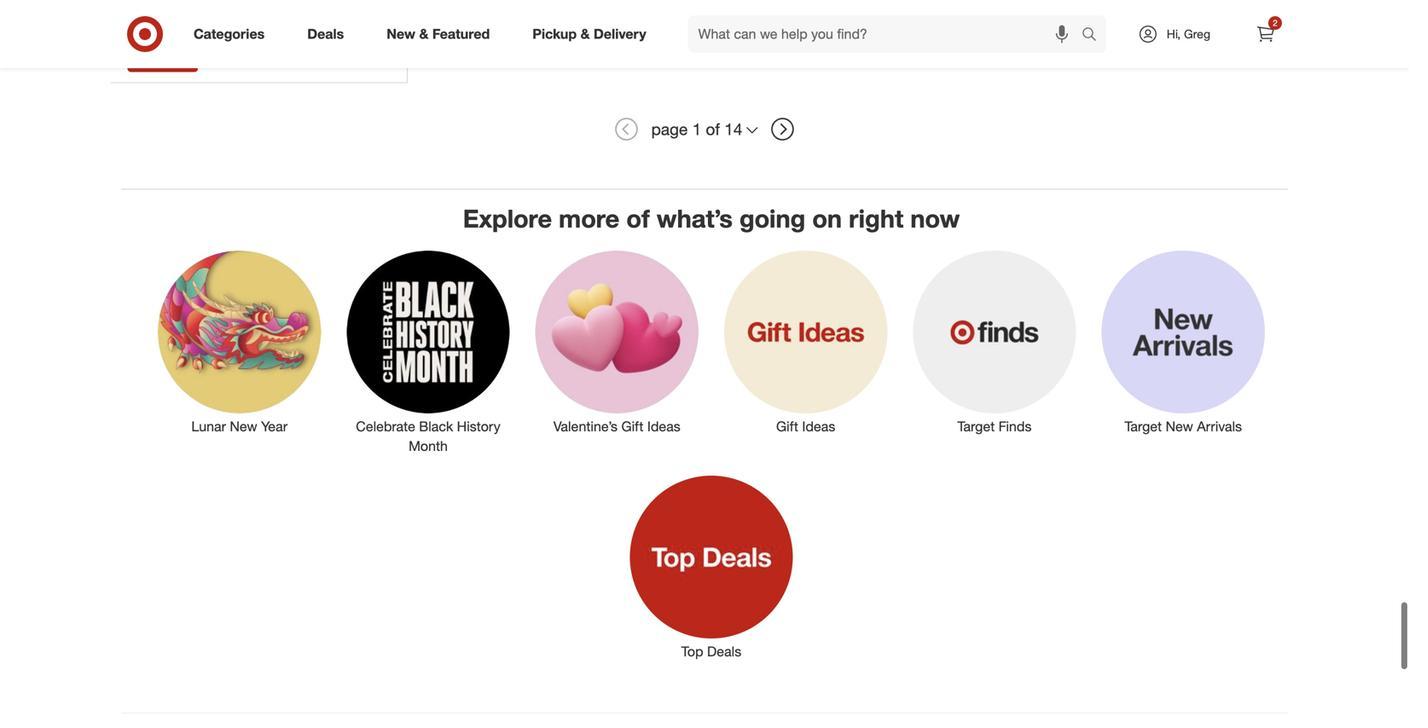 Task type: vqa. For each thing, say whether or not it's contained in the screenshot.
the topmost soon
no



Task type: locate. For each thing, give the bounding box(es) containing it.
target new arrivals
[[1125, 419, 1243, 435]]

target left arrivals
[[1125, 419, 1163, 435]]

now
[[911, 204, 960, 234]]

add to cart button
[[128, 45, 198, 72]]

celebrate black history month link
[[334, 247, 523, 456]]

pickup & delivery link
[[518, 15, 668, 53]]

& right pickup
[[581, 26, 590, 42]]

&
[[419, 26, 429, 42], [581, 26, 590, 42]]

new left the year
[[230, 419, 257, 435]]

1 target from the left
[[958, 419, 995, 435]]

cart
[[170, 52, 190, 65]]

lunar
[[191, 419, 226, 435]]

gift
[[622, 419, 644, 435], [777, 419, 799, 435]]

ideas
[[648, 419, 681, 435], [803, 419, 836, 435]]

0 horizontal spatial new
[[230, 419, 257, 435]]

pickup & delivery
[[533, 26, 647, 42]]

right
[[849, 204, 904, 234]]

new left arrivals
[[1166, 419, 1194, 435]]

2 ideas from the left
[[803, 419, 836, 435]]

1 & from the left
[[419, 26, 429, 42]]

explore
[[463, 204, 552, 234]]

0 horizontal spatial deals
[[307, 26, 344, 42]]

target for target finds
[[958, 419, 995, 435]]

1
[[693, 119, 702, 139]]

1 horizontal spatial gift
[[777, 419, 799, 435]]

2 target from the left
[[1125, 419, 1163, 435]]

0 horizontal spatial gift
[[622, 419, 644, 435]]

going
[[740, 204, 806, 234]]

of
[[706, 119, 720, 139], [627, 204, 650, 234]]

0 vertical spatial of
[[706, 119, 720, 139]]

explore more of what's going on right now
[[463, 204, 960, 234]]

valentine's
[[554, 419, 618, 435]]

deals link
[[293, 15, 365, 53]]

& left the featured
[[419, 26, 429, 42]]

target new arrivals link
[[1090, 247, 1278, 437]]

2 horizontal spatial new
[[1166, 419, 1194, 435]]

of right more
[[627, 204, 650, 234]]

check nearby stores
[[128, 15, 238, 30]]

1 horizontal spatial ideas
[[803, 419, 836, 435]]

gift ideas
[[777, 419, 836, 435]]

0 horizontal spatial of
[[627, 204, 650, 234]]

target finds
[[958, 419, 1032, 435]]

target for target new arrivals
[[1125, 419, 1163, 435]]

0 horizontal spatial target
[[958, 419, 995, 435]]

of inside "dropdown button"
[[706, 119, 720, 139]]

search button
[[1074, 15, 1115, 56]]

target left finds
[[958, 419, 995, 435]]

stores
[[205, 15, 238, 30]]

1 vertical spatial of
[[627, 204, 650, 234]]

1 horizontal spatial new
[[387, 26, 416, 42]]

new & featured
[[387, 26, 490, 42]]

of right 1
[[706, 119, 720, 139]]

2 gift from the left
[[777, 419, 799, 435]]

1 horizontal spatial &
[[581, 26, 590, 42]]

1 horizontal spatial deals
[[707, 644, 742, 661]]

page 1 of 14
[[652, 119, 743, 139]]

2
[[1273, 17, 1278, 28]]

new left the featured
[[387, 26, 416, 42]]

top deals link
[[617, 473, 806, 662]]

new for lunar new year
[[230, 419, 257, 435]]

pickup
[[533, 26, 577, 42]]

1 gift from the left
[[622, 419, 644, 435]]

page 1 of 14 button
[[644, 111, 766, 148]]

new
[[387, 26, 416, 42], [230, 419, 257, 435], [1166, 419, 1194, 435]]

categories link
[[179, 15, 286, 53]]

more
[[559, 204, 620, 234]]

0 horizontal spatial ideas
[[648, 419, 681, 435]]

1 horizontal spatial of
[[706, 119, 720, 139]]

target
[[958, 419, 995, 435], [1125, 419, 1163, 435]]

0 horizontal spatial &
[[419, 26, 429, 42]]

new for target new arrivals
[[1166, 419, 1194, 435]]

1 horizontal spatial target
[[1125, 419, 1163, 435]]

2 & from the left
[[581, 26, 590, 42]]

celebrate
[[356, 419, 415, 435]]

top deals
[[682, 644, 742, 661]]

deals
[[307, 26, 344, 42], [707, 644, 742, 661]]



Task type: describe. For each thing, give the bounding box(es) containing it.
of for 1
[[706, 119, 720, 139]]

valentine's gift ideas link
[[523, 247, 712, 437]]

add
[[135, 52, 155, 65]]

hi,
[[1167, 26, 1181, 41]]

& for pickup
[[581, 26, 590, 42]]

gift ideas link
[[712, 247, 901, 437]]

month
[[409, 438, 448, 455]]

finds
[[999, 419, 1032, 435]]

delivery
[[594, 26, 647, 42]]

black
[[419, 419, 453, 435]]

top
[[682, 644, 704, 661]]

arrivals
[[1198, 419, 1243, 435]]

hi, greg
[[1167, 26, 1211, 41]]

14
[[725, 119, 743, 139]]

check nearby stores button
[[128, 15, 238, 32]]

1 ideas from the left
[[648, 419, 681, 435]]

add to cart
[[135, 52, 190, 65]]

year
[[261, 419, 288, 435]]

greg
[[1185, 26, 1211, 41]]

search
[[1074, 27, 1115, 44]]

categories
[[194, 26, 265, 42]]

of for more
[[627, 204, 650, 234]]

& for new
[[419, 26, 429, 42]]

gift inside valentine's gift ideas link
[[622, 419, 644, 435]]

page
[[652, 119, 688, 139]]

1 vertical spatial deals
[[707, 644, 742, 661]]

on
[[813, 204, 842, 234]]

lunar new year
[[191, 419, 288, 435]]

history
[[457, 419, 501, 435]]

What can we help you find? suggestions appear below search field
[[688, 15, 1086, 53]]

2 link
[[1248, 15, 1285, 53]]

0 vertical spatial deals
[[307, 26, 344, 42]]

valentine's gift ideas
[[554, 419, 681, 435]]

featured
[[433, 26, 490, 42]]

check
[[128, 15, 162, 30]]

nearby
[[165, 15, 202, 30]]

new & featured link
[[372, 15, 511, 53]]

to
[[158, 52, 167, 65]]

gift inside gift ideas link
[[777, 419, 799, 435]]

celebrate black history month
[[356, 419, 501, 455]]

what's
[[657, 204, 733, 234]]

lunar new year link
[[145, 247, 334, 437]]

target finds link
[[901, 247, 1090, 437]]



